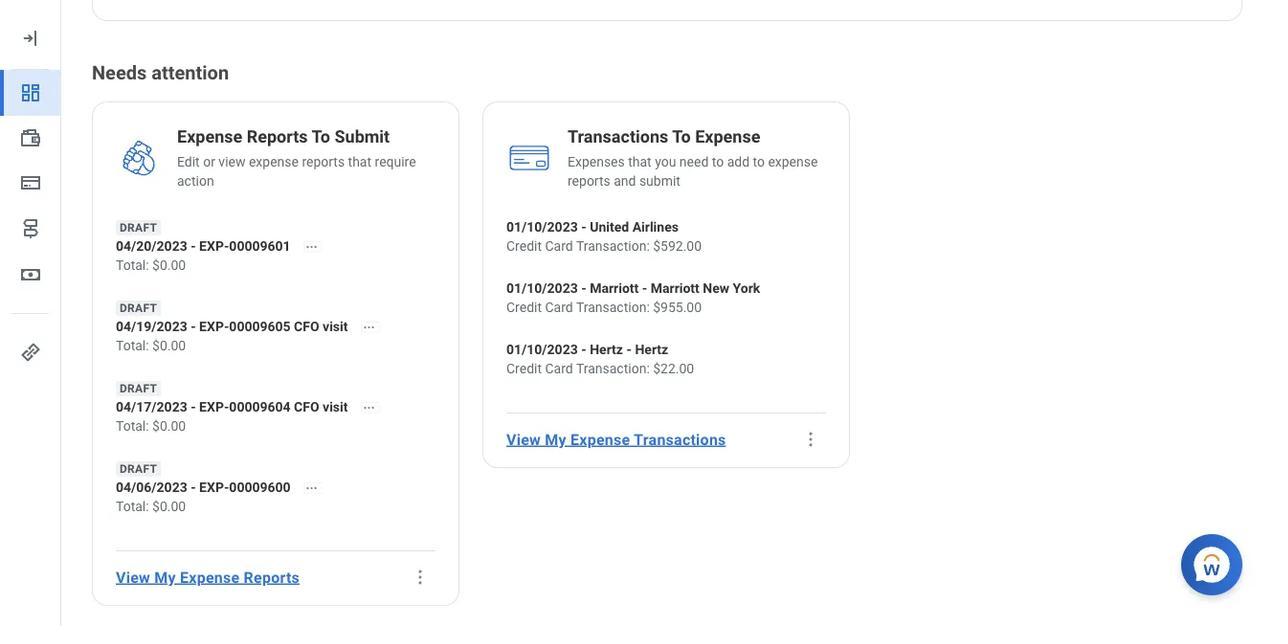 Task type: vqa. For each thing, say whether or not it's contained in the screenshot.
middle 'TOTAL WORKERS'
no



Task type: locate. For each thing, give the bounding box(es) containing it.
0 vertical spatial related actions vertical image
[[801, 430, 820, 449]]

01/10/2023 - united airlines credit card transaction: $592.00
[[506, 219, 702, 254]]

2 that from the left
[[628, 154, 652, 169]]

expense down "credit card transaction: $22.00" element
[[571, 430, 630, 448]]

1 card from the top
[[545, 238, 573, 254]]

2 total: $0.00 element from the top
[[116, 336, 393, 355]]

exp- inside 04/20/2023 - exp-00009601 element
[[199, 238, 229, 254]]

- for 04/17/2023
[[191, 399, 196, 414]]

expense up or
[[177, 127, 242, 147]]

4 total: $0.00 element from the top
[[116, 497, 336, 516]]

dashboard image
[[19, 81, 42, 104]]

that
[[348, 154, 371, 169], [628, 154, 652, 169]]

cfo
[[294, 318, 319, 334], [294, 399, 319, 414]]

$0.00 down 04/17/2023
[[152, 418, 186, 434]]

total: $0.00 element for 00009600
[[116, 497, 336, 516]]

to left add
[[712, 154, 724, 169]]

my down 04/06/2023 in the bottom of the page
[[154, 568, 176, 586]]

exp-
[[199, 238, 229, 254], [199, 318, 229, 334], [199, 399, 229, 414], [199, 479, 229, 495]]

expense
[[249, 154, 299, 169], [768, 154, 818, 169]]

3 - from the top
[[191, 399, 196, 414]]

exp- right 04/06/2023 in the bottom of the page
[[199, 479, 229, 495]]

expense inside transactions to expense expenses that you need to add to expense reports and submit
[[695, 127, 760, 147]]

transactions
[[568, 127, 668, 147], [634, 430, 726, 448]]

transactions inside transactions to expense expenses that you need to add to expense reports and submit
[[568, 127, 668, 147]]

card up view my expense transactions
[[545, 360, 573, 376]]

to
[[712, 154, 724, 169], [753, 154, 765, 169]]

04/17/2023 - exp-00009604 cfo visit element
[[116, 397, 393, 416]]

0 vertical spatial cfo
[[294, 318, 319, 334]]

04/19/2023
[[116, 318, 187, 334]]

04/17/2023
[[116, 399, 187, 414]]

01/10/2023 - marriott - marriott new york credit card transaction: $955.00
[[506, 280, 760, 315]]

total: $0.00 element down 04/20/2023 - exp-00009601
[[116, 256, 336, 275]]

expense for transactions to expense expenses that you need to add to expense reports and submit
[[695, 127, 760, 147]]

to right add
[[753, 154, 765, 169]]

draft up 04/20/2023
[[120, 221, 157, 234]]

1 visit from the top
[[323, 318, 348, 334]]

04/19/2023 - exp-00009605 cfo visit element
[[116, 317, 393, 336]]

transactions down $22.00
[[634, 430, 726, 448]]

01/10/2023 - for 01/10/2023 - marriott - marriott new york credit card transaction: $955.00
[[506, 280, 587, 296]]

$0.00 down the 04/19/2023 at bottom left
[[152, 337, 186, 353]]

transaction:
[[576, 238, 650, 254], [576, 299, 650, 315], [576, 360, 650, 376]]

total: $0.00 element for 00009605
[[116, 336, 393, 355]]

draft
[[120, 221, 157, 234], [120, 301, 157, 315], [120, 382, 157, 395], [120, 462, 157, 476]]

reports inside view my expense reports button
[[244, 568, 300, 586]]

total: for 04/17/2023 - exp-00009604 cfo visit
[[116, 418, 149, 434]]

you
[[655, 154, 676, 169]]

my for transactions to expense
[[545, 430, 567, 448]]

0 horizontal spatial related actions vertical image
[[411, 568, 430, 587]]

exp- right 04/17/2023
[[199, 399, 229, 414]]

1 vertical spatial 01/10/2023 -
[[506, 280, 587, 296]]

0 vertical spatial view
[[506, 430, 541, 448]]

transactions up 'expenses'
[[568, 127, 668, 147]]

2 card from the top
[[545, 299, 573, 315]]

that up and
[[628, 154, 652, 169]]

that inside transactions to expense expenses that you need to add to expense reports and submit
[[628, 154, 652, 169]]

total: down the 04/19/2023 at bottom left
[[116, 337, 149, 353]]

4 draft from the top
[[120, 462, 157, 476]]

total: down 04/17/2023
[[116, 418, 149, 434]]

my
[[545, 430, 567, 448], [154, 568, 176, 586]]

3 $0.00 from the top
[[152, 418, 186, 434]]

draft for 04/19/2023 - exp-00009605 cfo visit
[[120, 301, 157, 315]]

reports down expense reports to submit element
[[302, 154, 345, 169]]

1 total: from the top
[[116, 257, 149, 273]]

0 horizontal spatial my
[[154, 568, 176, 586]]

view for expense reports to submit
[[116, 568, 150, 586]]

total: $0.00 down 04/20/2023
[[116, 257, 186, 273]]

0 vertical spatial credit
[[506, 238, 542, 254]]

4 exp- from the top
[[199, 479, 229, 495]]

1 exp- from the top
[[199, 238, 229, 254]]

total: $0.00 down 04/17/2023
[[116, 418, 186, 434]]

2 vertical spatial 01/10/2023 -
[[506, 341, 587, 357]]

01/10/2023 - up "credit card transaction: $22.00" element
[[506, 341, 587, 357]]

4 - from the top
[[191, 479, 196, 495]]

3 transaction: from the top
[[576, 360, 650, 376]]

1 total: $0.00 element from the top
[[116, 256, 336, 275]]

4 total: from the top
[[116, 498, 149, 514]]

card
[[545, 238, 573, 254], [545, 299, 573, 315], [545, 360, 573, 376]]

card for hertz -
[[545, 360, 573, 376]]

credit
[[506, 238, 542, 254], [506, 299, 542, 315], [506, 360, 542, 376]]

card up 01/10/2023 - hertz - hertz credit card transaction: $22.00
[[545, 299, 573, 315]]

0 vertical spatial card
[[545, 238, 573, 254]]

0 horizontal spatial that
[[348, 154, 371, 169]]

1 horizontal spatial related actions vertical image
[[801, 430, 820, 449]]

2 visit from the top
[[323, 399, 348, 414]]

2 credit from the top
[[506, 299, 542, 315]]

total: $0.00
[[116, 257, 186, 273], [116, 337, 186, 353], [116, 418, 186, 434], [116, 498, 186, 514]]

related actions image for 04/06/2023 - exp-00009600
[[305, 481, 318, 495]]

1 expense from the left
[[249, 154, 299, 169]]

3 01/10/2023 - from the top
[[506, 341, 587, 357]]

- right the 04/19/2023 at bottom left
[[191, 318, 196, 334]]

my down "credit card transaction: $22.00" element
[[545, 430, 567, 448]]

view
[[506, 430, 541, 448], [116, 568, 150, 586]]

marriott -
[[590, 280, 647, 296]]

4 $0.00 from the top
[[152, 498, 186, 514]]

1 horizontal spatial reports
[[568, 173, 610, 189]]

total: $0.00 element down 00009604
[[116, 416, 393, 436]]

expense reports to submit edit or view expense reports that require action
[[177, 127, 416, 189]]

total: $0.00 down the 04/19/2023 at bottom left
[[116, 337, 186, 353]]

draft up 04/17/2023
[[120, 382, 157, 395]]

1 horizontal spatial expense
[[768, 154, 818, 169]]

2 01/10/2023 - from the top
[[506, 280, 587, 296]]

related actions vertical image
[[801, 430, 820, 449], [411, 568, 430, 587]]

0 vertical spatial related actions image
[[362, 320, 376, 334]]

1 horizontal spatial to
[[672, 127, 691, 147]]

view my expense reports
[[116, 568, 300, 586]]

total: $0.00 for 04/17/2023 - exp-00009604 cfo visit
[[116, 418, 186, 434]]

1 total: $0.00 from the top
[[116, 257, 186, 273]]

reports up edit or view expense reports that require action element
[[247, 127, 308, 147]]

- right 04/20/2023
[[191, 238, 196, 254]]

2 $0.00 from the top
[[152, 337, 186, 353]]

total: $0.00 for 04/06/2023 - exp-00009600
[[116, 498, 186, 514]]

cfo right 00009605
[[294, 318, 319, 334]]

1 vertical spatial cfo
[[294, 399, 319, 414]]

0 vertical spatial transactions
[[568, 127, 668, 147]]

total: for 04/19/2023 - exp-00009605 cfo visit
[[116, 337, 149, 353]]

1 vertical spatial visit
[[323, 399, 348, 414]]

3 draft from the top
[[120, 382, 157, 395]]

01/10/2023 - inside 01/10/2023 - marriott - marriott new york credit card transaction: $955.00
[[506, 280, 587, 296]]

00009600
[[229, 479, 291, 495]]

related actions image inside 04/06/2023 - exp-00009600 element
[[305, 481, 318, 495]]

credit inside 01/10/2023 - united airlines credit card transaction: $592.00
[[506, 238, 542, 254]]

0 vertical spatial transaction:
[[576, 238, 650, 254]]

related actions vertical image for transactions to expense
[[801, 430, 820, 449]]

total: $0.00 down 04/06/2023 in the bottom of the page
[[116, 498, 186, 514]]

related actions image for 04/17/2023 - exp-00009604 cfo visit
[[362, 401, 376, 414]]

credit inside 01/10/2023 - marriott - marriott new york credit card transaction: $955.00
[[506, 299, 542, 315]]

edit
[[177, 154, 200, 169]]

reports
[[247, 127, 308, 147], [244, 568, 300, 586]]

reports down 00009600
[[244, 568, 300, 586]]

draft for 04/20/2023 - exp-00009601
[[120, 221, 157, 234]]

1 vertical spatial related actions image
[[362, 401, 376, 414]]

0 vertical spatial reports
[[302, 154, 345, 169]]

1 vertical spatial view
[[116, 568, 150, 586]]

exp- inside 04/19/2023 - exp-00009605 cfo visit element
[[199, 318, 229, 334]]

1 horizontal spatial that
[[628, 154, 652, 169]]

3 total: $0.00 from the top
[[116, 418, 186, 434]]

reports
[[302, 154, 345, 169], [568, 173, 610, 189]]

01/10/2023 - up credit card transaction: $592.00 element
[[506, 219, 587, 235]]

1 that from the left
[[348, 154, 371, 169]]

2 to from the left
[[672, 127, 691, 147]]

1 transaction: from the top
[[576, 238, 650, 254]]

expense right add
[[768, 154, 818, 169]]

total: $0.00 element
[[116, 256, 336, 275], [116, 336, 393, 355], [116, 416, 393, 436], [116, 497, 336, 516]]

cfo right 00009604
[[294, 399, 319, 414]]

related actions image
[[362, 320, 376, 334], [362, 401, 376, 414], [305, 481, 318, 495]]

visit right 00009604
[[323, 399, 348, 414]]

to up edit or view expense reports that require action element
[[312, 127, 330, 147]]

total: for 04/06/2023 - exp-00009600
[[116, 498, 149, 514]]

0 horizontal spatial to
[[712, 154, 724, 169]]

01/10/2023 - down credit card transaction: $592.00 element
[[506, 280, 587, 296]]

transformation import image
[[19, 27, 42, 50]]

2 vertical spatial related actions image
[[305, 481, 318, 495]]

1 cfo from the top
[[294, 318, 319, 334]]

1 horizontal spatial view
[[506, 430, 541, 448]]

draft up 04/06/2023 in the bottom of the page
[[120, 462, 157, 476]]

2 vertical spatial card
[[545, 360, 573, 376]]

total: down 04/06/2023 in the bottom of the page
[[116, 498, 149, 514]]

01/10/2023 -
[[506, 219, 587, 235], [506, 280, 587, 296], [506, 341, 587, 357]]

2 vertical spatial credit
[[506, 360, 542, 376]]

$0.00 down 04/20/2023
[[152, 257, 186, 273]]

cfo for 00009605
[[294, 318, 319, 334]]

transaction: down united
[[576, 238, 650, 254]]

or
[[203, 154, 215, 169]]

2 cfo from the top
[[294, 399, 319, 414]]

01/10/2023 - for 01/10/2023 - hertz - hertz credit card transaction: $22.00
[[506, 341, 587, 357]]

01/10/2023 - inside 01/10/2023 - united airlines credit card transaction: $592.00
[[506, 219, 587, 235]]

transaction: down hertz -
[[576, 360, 650, 376]]

require
[[375, 154, 416, 169]]

1 vertical spatial reports
[[244, 568, 300, 586]]

2 total: from the top
[[116, 337, 149, 353]]

00009605
[[229, 318, 291, 334]]

total: $0.00 element down 00009605
[[116, 336, 393, 355]]

-
[[191, 238, 196, 254], [191, 318, 196, 334], [191, 399, 196, 414], [191, 479, 196, 495]]

1 credit from the top
[[506, 238, 542, 254]]

add
[[727, 154, 750, 169]]

to up need
[[672, 127, 691, 147]]

draft for 04/17/2023 - exp-00009604 cfo visit
[[120, 382, 157, 395]]

2 draft from the top
[[120, 301, 157, 315]]

0 horizontal spatial view
[[116, 568, 150, 586]]

3 total: $0.00 element from the top
[[116, 416, 393, 436]]

exp- for 00009600
[[199, 479, 229, 495]]

navigation pane region
[[0, 0, 61, 626]]

expense down 04/06/2023 - exp-00009600
[[180, 568, 240, 586]]

card for united
[[545, 238, 573, 254]]

credit for 01/10/2023 - hertz - hertz credit card transaction: $22.00
[[506, 360, 542, 376]]

total: $0.00 element down 04/06/2023 - exp-00009600
[[116, 497, 336, 516]]

credit card transaction: $592.00 element
[[506, 236, 702, 256]]

3 credit from the top
[[506, 360, 542, 376]]

2 vertical spatial transaction:
[[576, 360, 650, 376]]

card inside 01/10/2023 - hertz - hertz credit card transaction: $22.00
[[545, 360, 573, 376]]

card inside 01/10/2023 - united airlines credit card transaction: $592.00
[[545, 238, 573, 254]]

$22.00
[[653, 360, 694, 376]]

cfo for 00009604
[[294, 399, 319, 414]]

exp- inside 04/17/2023 - exp-00009604 cfo visit element
[[199, 399, 229, 414]]

total: $0.00 for 04/20/2023 - exp-00009601
[[116, 257, 186, 273]]

related actions image
[[305, 240, 318, 253]]

1 vertical spatial card
[[545, 299, 573, 315]]

credit card image
[[19, 171, 42, 194]]

0 vertical spatial reports
[[247, 127, 308, 147]]

reports inside expense reports to submit edit or view expense reports that require action
[[247, 127, 308, 147]]

expense reports to submit element
[[177, 125, 390, 152]]

that down submit
[[348, 154, 371, 169]]

total:
[[116, 257, 149, 273], [116, 337, 149, 353], [116, 418, 149, 434], [116, 498, 149, 514]]

0 vertical spatial my
[[545, 430, 567, 448]]

reports inside transactions to expense expenses that you need to add to expense reports and submit
[[568, 173, 610, 189]]

2 transaction: from the top
[[576, 299, 650, 315]]

airlines
[[632, 219, 679, 235]]

transaction: inside 01/10/2023 - united airlines credit card transaction: $592.00
[[576, 238, 650, 254]]

to inside transactions to expense expenses that you need to add to expense reports and submit
[[672, 127, 691, 147]]

4 total: $0.00 from the top
[[116, 498, 186, 514]]

visit
[[323, 318, 348, 334], [323, 399, 348, 414]]

2 exp- from the top
[[199, 318, 229, 334]]

0 horizontal spatial expense
[[249, 154, 299, 169]]

view my expense transactions button
[[499, 420, 734, 459]]

1 vertical spatial related actions vertical image
[[411, 568, 430, 587]]

0 horizontal spatial reports
[[302, 154, 345, 169]]

- right 04/17/2023
[[191, 399, 196, 414]]

expenses that you need to add to expense reports and submit element
[[568, 152, 826, 190]]

needs attention
[[92, 61, 229, 84]]

01/10/2023 - inside 01/10/2023 - hertz - hertz credit card transaction: $22.00
[[506, 341, 587, 357]]

3 exp- from the top
[[199, 399, 229, 414]]

total: down 04/20/2023
[[116, 257, 149, 273]]

transactions to expense element
[[568, 125, 760, 152]]

expense up add
[[695, 127, 760, 147]]

exp- inside 04/06/2023 - exp-00009600 element
[[199, 479, 229, 495]]

related actions image inside 04/19/2023 - exp-00009605 cfo visit element
[[362, 320, 376, 334]]

transaction: down marriott -
[[576, 299, 650, 315]]

2 - from the top
[[191, 318, 196, 334]]

- for 04/06/2023
[[191, 479, 196, 495]]

draft up the 04/19/2023 at bottom left
[[120, 301, 157, 315]]

1 vertical spatial reports
[[568, 173, 610, 189]]

1 vertical spatial credit
[[506, 299, 542, 315]]

1 horizontal spatial my
[[545, 430, 567, 448]]

expense
[[177, 127, 242, 147], [695, 127, 760, 147], [571, 430, 630, 448], [180, 568, 240, 586]]

$0.00 down 04/06/2023 in the bottom of the page
[[152, 498, 186, 514]]

exp- right 04/20/2023
[[199, 238, 229, 254]]

2 expense from the left
[[768, 154, 818, 169]]

credit for 01/10/2023 - united airlines credit card transaction: $592.00
[[506, 238, 542, 254]]

$0.00
[[152, 257, 186, 273], [152, 337, 186, 353], [152, 418, 186, 434], [152, 498, 186, 514]]

reports inside expense reports to submit edit or view expense reports that require action
[[302, 154, 345, 169]]

1 01/10/2023 - from the top
[[506, 219, 587, 235]]

reports down 'expenses'
[[568, 173, 610, 189]]

expenses
[[568, 154, 625, 169]]

task pay image
[[19, 127, 42, 150]]

exp- right the 04/19/2023 at bottom left
[[199, 318, 229, 334]]

1 vertical spatial transactions
[[634, 430, 726, 448]]

card up 01/10/2023 - marriott - marriott new york credit card transaction: $955.00
[[545, 238, 573, 254]]

related actions image inside 04/17/2023 - exp-00009604 cfo visit element
[[362, 401, 376, 414]]

to
[[312, 127, 330, 147], [672, 127, 691, 147]]

2 total: $0.00 from the top
[[116, 337, 186, 353]]

expense down expense reports to submit element
[[249, 154, 299, 169]]

0 horizontal spatial to
[[312, 127, 330, 147]]

1 to from the left
[[312, 127, 330, 147]]

1 draft from the top
[[120, 221, 157, 234]]

3 card from the top
[[545, 360, 573, 376]]

1 - from the top
[[191, 238, 196, 254]]

$0.00 for 04/17/2023
[[152, 418, 186, 434]]

0 vertical spatial 01/10/2023 -
[[506, 219, 587, 235]]

- right 04/06/2023 in the bottom of the page
[[191, 479, 196, 495]]

1 horizontal spatial to
[[753, 154, 765, 169]]

04/06/2023 - exp-00009600 element
[[116, 478, 336, 497]]

visit right 00009605
[[323, 318, 348, 334]]

3 total: from the top
[[116, 418, 149, 434]]

1 vertical spatial transaction:
[[576, 299, 650, 315]]

0 vertical spatial visit
[[323, 318, 348, 334]]

1 vertical spatial my
[[154, 568, 176, 586]]

transaction: inside 01/10/2023 - hertz - hertz credit card transaction: $22.00
[[576, 360, 650, 376]]

expense inside transactions to expense expenses that you need to add to expense reports and submit
[[768, 154, 818, 169]]

credit inside 01/10/2023 - hertz - hertz credit card transaction: $22.00
[[506, 360, 542, 376]]

1 $0.00 from the top
[[152, 257, 186, 273]]



Task type: describe. For each thing, give the bounding box(es) containing it.
view
[[219, 154, 246, 169]]

exp- for 00009604
[[199, 399, 229, 414]]

transaction: for hertz -
[[576, 360, 650, 376]]

expense inside expense reports to submit edit or view expense reports that require action
[[177, 127, 242, 147]]

04/20/2023 - exp-00009601
[[116, 238, 291, 254]]

1 to from the left
[[712, 154, 724, 169]]

expense for view my expense reports
[[180, 568, 240, 586]]

united
[[590, 219, 629, 235]]

$0.00 for 04/20/2023
[[152, 257, 186, 273]]

- for 04/19/2023
[[191, 318, 196, 334]]

- for 04/20/2023
[[191, 238, 196, 254]]

transactions inside view my expense transactions button
[[634, 430, 726, 448]]

04/19/2023 - exp-00009605 cfo visit
[[116, 318, 348, 334]]

04/17/2023 - exp-00009604 cfo visit
[[116, 399, 348, 414]]

submit
[[335, 127, 390, 147]]

04/06/2023
[[116, 479, 187, 495]]

visit for 04/17/2023 - exp-00009604 cfo visit
[[323, 399, 348, 414]]

00009601
[[229, 238, 291, 254]]

01/10/2023 - hertz - hertz credit card transaction: $22.00
[[506, 341, 694, 376]]

view my expense transactions
[[506, 430, 726, 448]]

dollar image
[[19, 263, 42, 286]]

needs
[[92, 61, 147, 84]]

transaction: inside 01/10/2023 - marriott - marriott new york credit card transaction: $955.00
[[576, 299, 650, 315]]

total: $0.00 element for 00009601
[[116, 256, 336, 275]]

$0.00 for 04/06/2023
[[152, 498, 186, 514]]

04/06/2023 - exp-00009600
[[116, 479, 291, 495]]

edit or view expense reports that require action element
[[177, 152, 436, 190]]

related actions vertical image for expense reports to submit
[[411, 568, 430, 587]]

expense inside expense reports to submit edit or view expense reports that require action
[[249, 154, 299, 169]]

$0.00 for 04/19/2023
[[152, 337, 186, 353]]

exp- for 00009601
[[199, 238, 229, 254]]

marriott
[[651, 280, 700, 296]]

exp- for 00009605
[[199, 318, 229, 334]]

timeline milestone image
[[19, 217, 42, 240]]

card inside 01/10/2023 - marriott - marriott new york credit card transaction: $955.00
[[545, 299, 573, 315]]

and
[[614, 173, 636, 189]]

york
[[733, 280, 760, 296]]

04/20/2023
[[116, 238, 187, 254]]

need
[[679, 154, 709, 169]]

new
[[703, 280, 729, 296]]

expense for view my expense transactions
[[571, 430, 630, 448]]

total: for 04/20/2023 - exp-00009601
[[116, 257, 149, 273]]

transaction: for united
[[576, 238, 650, 254]]

credit card transaction: $955.00 element
[[506, 298, 760, 317]]

action
[[177, 173, 214, 189]]

$955.00
[[653, 299, 702, 315]]

related actions image for 04/19/2023 - exp-00009605 cfo visit
[[362, 320, 376, 334]]

that inside expense reports to submit edit or view expense reports that require action
[[348, 154, 371, 169]]

total: $0.00 element for 00009604
[[116, 416, 393, 436]]

01/10/2023 - for 01/10/2023 - united airlines credit card transaction: $592.00
[[506, 219, 587, 235]]

credit card transaction: $22.00 element
[[506, 359, 694, 378]]

view my expense reports button
[[108, 558, 307, 596]]

transactions to expense expenses that you need to add to expense reports and submit
[[568, 127, 818, 189]]

visit for 04/19/2023 - exp-00009605 cfo visit
[[323, 318, 348, 334]]

attention
[[152, 61, 229, 84]]

submit
[[639, 173, 681, 189]]

$592.00
[[653, 238, 702, 254]]

04/20/2023 - exp-00009601 element
[[116, 236, 336, 256]]

to inside expense reports to submit edit or view expense reports that require action
[[312, 127, 330, 147]]

00009604
[[229, 399, 291, 414]]

link image
[[19, 341, 42, 364]]

hertz
[[635, 341, 668, 357]]

draft for 04/06/2023 - exp-00009600
[[120, 462, 157, 476]]

view for transactions to expense
[[506, 430, 541, 448]]

my for expense reports to submit
[[154, 568, 176, 586]]

hertz -
[[590, 341, 632, 357]]

2 to from the left
[[753, 154, 765, 169]]

total: $0.00 for 04/19/2023 - exp-00009605 cfo visit
[[116, 337, 186, 353]]



